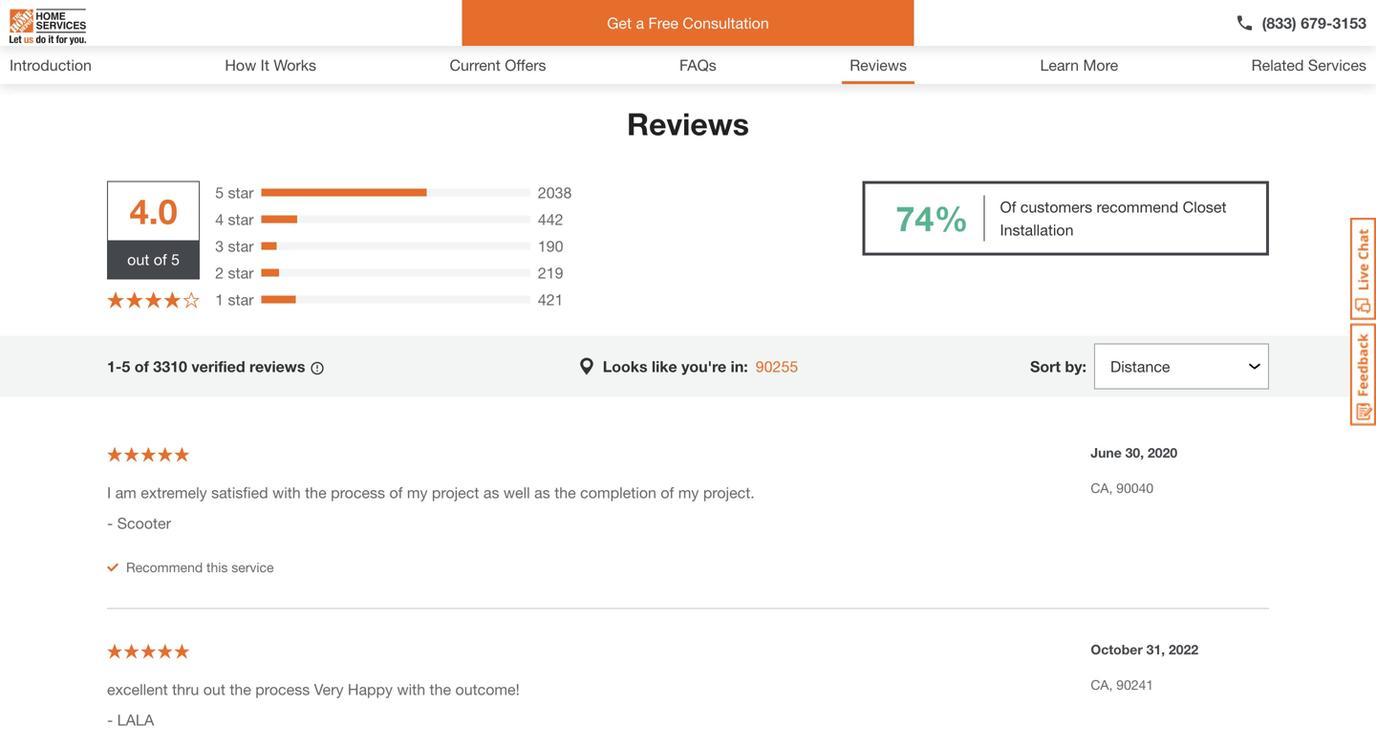 Task type: vqa. For each thing, say whether or not it's contained in the screenshot.
product
no



Task type: locate. For each thing, give the bounding box(es) containing it.
2 ★ ★ ★ ★ ★ from the top
[[107, 642, 190, 660]]

out up ★ ★ ★ ★
[[127, 250, 149, 268]]

0 vertical spatial -
[[107, 514, 113, 532]]

verified
[[191, 357, 245, 376]]

with right happy
[[397, 680, 425, 699]]

0 horizontal spatial 5
[[122, 357, 130, 376]]

ca, left 90040
[[1091, 480, 1113, 496]]

0 vertical spatial ☆ ☆ ☆ ☆ ☆
[[107, 290, 200, 310]]

more
[[1083, 56, 1119, 74]]

- down i at the left of page
[[107, 514, 113, 532]]

5 left the 3
[[171, 250, 180, 268]]

1 vertical spatial out
[[203, 680, 225, 699]]

recommend this service
[[126, 560, 274, 575]]

0 horizontal spatial process
[[255, 680, 310, 699]]

of right "completion"
[[661, 484, 674, 502]]

1 vertical spatial -
[[107, 711, 113, 729]]

421
[[538, 290, 563, 309]]

excellent
[[107, 680, 168, 699]]

this
[[206, 560, 228, 575]]

out
[[127, 250, 149, 268], [203, 680, 225, 699]]

looks like you're in: 90255
[[603, 357, 798, 376]]

faqs
[[680, 56, 717, 74]]

june
[[1091, 445, 1122, 461]]

2 ca, from the top
[[1091, 677, 1113, 693]]

out right thru
[[203, 680, 225, 699]]

reviews
[[250, 357, 305, 376]]

1
[[215, 290, 224, 309]]

1 ★ ★ ★ ★ ★ from the top
[[107, 445, 190, 463]]

recommend
[[1097, 198, 1179, 216]]

0 horizontal spatial as
[[483, 484, 499, 502]]

5 star from the top
[[228, 290, 254, 309]]

how
[[225, 56, 256, 74]]

with
[[272, 484, 301, 502], [397, 680, 425, 699]]

0 vertical spatial 5
[[215, 183, 224, 202]]

star inside 442 3 star
[[228, 237, 254, 255]]

- left lala
[[107, 711, 113, 729]]

with right the satisfied
[[272, 484, 301, 502]]

2020
[[1148, 445, 1178, 461]]

my
[[407, 484, 428, 502], [678, 484, 699, 502]]

star right "1"
[[228, 290, 254, 309]]

process
[[331, 484, 385, 502], [255, 680, 310, 699]]

introduction
[[10, 56, 92, 74]]

star inside 219 1 star
[[228, 290, 254, 309]]

2 vertical spatial ☆ ☆ ☆ ☆ ☆
[[107, 642, 190, 660]]

ca,
[[1091, 480, 1113, 496], [1091, 677, 1113, 693]]

reviews
[[850, 56, 907, 74], [627, 106, 749, 142]]

the right the satisfied
[[305, 484, 327, 502]]

as right well on the bottom of page
[[534, 484, 550, 502]]

2 my from the left
[[678, 484, 699, 502]]

1 vertical spatial process
[[255, 680, 310, 699]]

very
[[314, 680, 344, 699]]

★ ★ ★ ★ ★ for thru
[[107, 642, 190, 660]]

5 star link
[[215, 181, 254, 204]]

star up 4 star link
[[228, 183, 254, 202]]

★ ★ ★ ★ ★ for am
[[107, 445, 190, 463]]

190
[[538, 237, 563, 255]]

★ ★ ★ ★ ★ up am
[[107, 445, 190, 463]]

0 vertical spatial with
[[272, 484, 301, 502]]

4 star from the top
[[228, 264, 254, 282]]

star for 1
[[228, 290, 254, 309]]

1-5 of 3310 verified reviews
[[107, 357, 310, 376]]

scooter
[[117, 514, 171, 532]]

0 horizontal spatial my
[[407, 484, 428, 502]]

5 up 4
[[215, 183, 224, 202]]

4
[[215, 210, 224, 228]]

1 horizontal spatial with
[[397, 680, 425, 699]]

☆ ☆ ☆ ☆ ☆
[[107, 290, 200, 310], [107, 445, 190, 463], [107, 642, 190, 660]]

satisfied
[[211, 484, 268, 502]]

1 horizontal spatial process
[[331, 484, 385, 502]]

the left outcome!
[[430, 680, 451, 699]]

442
[[538, 210, 563, 228]]

excellent thru out the process very happy with the outcome!
[[107, 680, 520, 699]]

as left well on the bottom of page
[[483, 484, 499, 502]]

completion
[[580, 484, 657, 502]]

learn more
[[1040, 56, 1119, 74]]

3 star from the top
[[228, 237, 254, 255]]

star right 2
[[228, 264, 254, 282]]

it
[[261, 56, 269, 74]]

1 vertical spatial ★ ★ ★ ★ ★
[[107, 642, 190, 660]]

★ ★ ★ ★
[[107, 290, 181, 310]]

1 vertical spatial with
[[397, 680, 425, 699]]

ca, left '90241'
[[1091, 677, 1113, 693]]

2 - from the top
[[107, 711, 113, 729]]

☆ ☆ ☆ ☆ ☆ up am
[[107, 445, 190, 463]]

2 ☆ ☆ ☆ ☆ ☆ from the top
[[107, 445, 190, 463]]

service
[[232, 560, 274, 575]]

- scooter
[[107, 514, 171, 532]]

ca, 90241
[[1091, 677, 1154, 693]]

services
[[1308, 56, 1367, 74]]

1 star link
[[215, 288, 254, 311]]

i am extremely satisfied with the process of my project as well as the completion of my project.
[[107, 484, 755, 502]]

90255
[[756, 357, 798, 376]]

of left project
[[389, 484, 403, 502]]

2 horizontal spatial 5
[[215, 183, 224, 202]]

1 vertical spatial 5
[[171, 250, 180, 268]]

1 horizontal spatial reviews
[[850, 56, 907, 74]]

219 1 star
[[215, 264, 563, 309]]

star inside 2038 4 star
[[228, 210, 254, 228]]

offers
[[505, 56, 546, 74]]

star inside 190 2 star
[[228, 264, 254, 282]]

of
[[154, 250, 167, 268], [135, 357, 149, 376], [389, 484, 403, 502], [661, 484, 674, 502]]

679-
[[1301, 14, 1333, 32]]

2022
[[1169, 642, 1199, 657]]

the
[[305, 484, 327, 502], [555, 484, 576, 502], [230, 680, 251, 699], [430, 680, 451, 699]]

1 horizontal spatial as
[[534, 484, 550, 502]]

star right the 3
[[228, 237, 254, 255]]

2
[[215, 264, 224, 282]]

☆
[[107, 290, 124, 310], [126, 290, 143, 310], [145, 290, 162, 310], [164, 290, 181, 310], [183, 290, 200, 310], [107, 445, 122, 463], [124, 445, 139, 463], [141, 445, 156, 463], [157, 445, 173, 463], [174, 445, 190, 463], [107, 642, 122, 660], [124, 642, 139, 660], [141, 642, 156, 660], [157, 642, 173, 660], [174, 642, 190, 660]]

star
[[228, 183, 254, 202], [228, 210, 254, 228], [228, 237, 254, 255], [228, 264, 254, 282], [228, 290, 254, 309]]

0 vertical spatial ca,
[[1091, 480, 1113, 496]]

30,
[[1126, 445, 1144, 461]]

works
[[274, 56, 316, 74]]

customers
[[1021, 198, 1093, 216]]

star for 3
[[228, 237, 254, 255]]

2038 4 star
[[215, 183, 572, 228]]

project.
[[703, 484, 755, 502]]

out of 5
[[127, 250, 180, 268]]

☆ ☆ ☆ ☆ ☆ up excellent
[[107, 642, 190, 660]]

extremely
[[141, 484, 207, 502]]

2 star from the top
[[228, 210, 254, 228]]

1 vertical spatial ☆ ☆ ☆ ☆ ☆
[[107, 445, 190, 463]]

4 star link
[[215, 208, 254, 231]]

(833) 679-3153
[[1262, 14, 1367, 32]]

2 star link
[[215, 261, 254, 284]]

1 ca, from the top
[[1091, 480, 1113, 496]]

1 my from the left
[[407, 484, 428, 502]]

ca, for i am extremely satisfied with the process of my project as well as the completion of my project.
[[1091, 480, 1113, 496]]

as
[[483, 484, 499, 502], [534, 484, 550, 502]]

5 star
[[215, 183, 254, 202]]

★ ★ ★ ★ ★ up excellent
[[107, 642, 190, 660]]

my left project.
[[678, 484, 699, 502]]

★ ★ ★ ★ ★
[[107, 445, 190, 463], [107, 642, 190, 660]]

a
[[636, 14, 644, 32]]

31,
[[1147, 642, 1165, 657]]

3 ☆ ☆ ☆ ☆ ☆ from the top
[[107, 642, 190, 660]]

74%
[[896, 198, 969, 239]]

in:
[[731, 357, 748, 376]]

star right 4
[[228, 210, 254, 228]]

5 left 3310
[[122, 357, 130, 376]]

live chat image
[[1351, 218, 1376, 320]]

feedback link image
[[1351, 323, 1376, 426]]

1 - from the top
[[107, 514, 113, 532]]

0 horizontal spatial out
[[127, 250, 149, 268]]

★
[[107, 290, 124, 310], [126, 290, 143, 310], [145, 290, 162, 310], [164, 290, 181, 310], [107, 445, 122, 463], [124, 445, 139, 463], [141, 445, 156, 463], [157, 445, 173, 463], [174, 445, 190, 463], [107, 642, 122, 660], [124, 642, 139, 660], [141, 642, 156, 660], [157, 642, 173, 660], [174, 642, 190, 660]]

1 star from the top
[[228, 183, 254, 202]]

related services
[[1252, 56, 1367, 74]]

of right 1-
[[135, 357, 149, 376]]

0 vertical spatial ★ ★ ★ ★ ★
[[107, 445, 190, 463]]

1 vertical spatial reviews
[[627, 106, 749, 142]]

0 horizontal spatial reviews
[[627, 106, 749, 142]]

like
[[652, 357, 677, 376]]

-
[[107, 514, 113, 532], [107, 711, 113, 729]]

90040
[[1117, 480, 1154, 496]]

my left project
[[407, 484, 428, 502]]

0 vertical spatial process
[[331, 484, 385, 502]]

☆ ☆ ☆ ☆ ☆ down out of 5
[[107, 290, 200, 310]]

1 horizontal spatial my
[[678, 484, 699, 502]]

ca, 90040
[[1091, 480, 1154, 496]]

1 vertical spatial ca,
[[1091, 677, 1113, 693]]



Task type: describe. For each thing, give the bounding box(es) containing it.
by:
[[1065, 357, 1087, 376]]

(833)
[[1262, 14, 1297, 32]]

thru
[[172, 680, 199, 699]]

star for 2
[[228, 264, 254, 282]]

get
[[607, 14, 632, 32]]

june 30, 2020
[[1091, 445, 1178, 461]]

(833) 679-3153 link
[[1235, 11, 1367, 34]]

4.0
[[130, 191, 177, 232]]

do it for you logo image
[[10, 1, 86, 53]]

the right well on the bottom of page
[[555, 484, 576, 502]]

sort by:
[[1030, 357, 1087, 376]]

1 horizontal spatial 5
[[171, 250, 180, 268]]

1 horizontal spatial out
[[203, 680, 225, 699]]

2038
[[538, 183, 572, 202]]

190 2 star
[[215, 237, 563, 282]]

of up ★ ★ ★ ★
[[154, 250, 167, 268]]

0 vertical spatial out
[[127, 250, 149, 268]]

current
[[450, 56, 501, 74]]

1 ☆ ☆ ☆ ☆ ☆ from the top
[[107, 290, 200, 310]]

3153
[[1333, 14, 1367, 32]]

0 vertical spatial reviews
[[850, 56, 907, 74]]

star for 4
[[228, 210, 254, 228]]

sort
[[1030, 357, 1061, 376]]

☆ ☆ ☆ ☆ ☆ for thru
[[107, 642, 190, 660]]

consultation
[[683, 14, 769, 32]]

3
[[215, 237, 224, 255]]

1 as from the left
[[483, 484, 499, 502]]

october 31, 2022
[[1091, 642, 1199, 657]]

get a free consultation button
[[462, 0, 914, 46]]

2 as from the left
[[534, 484, 550, 502]]

happy
[[348, 680, 393, 699]]

recommend
[[126, 560, 203, 575]]

90255 link
[[756, 357, 798, 376]]

of customers recommend closet installation
[[1000, 198, 1227, 239]]

get a free consultation
[[607, 14, 769, 32]]

- for - scooter
[[107, 514, 113, 532]]

90241
[[1117, 677, 1154, 693]]

0 horizontal spatial with
[[272, 484, 301, 502]]

am
[[115, 484, 137, 502]]

related
[[1252, 56, 1304, 74]]

i
[[107, 484, 111, 502]]

442 3 star
[[215, 210, 563, 255]]

ca, for excellent thru out the process very happy with the outcome!
[[1091, 677, 1113, 693]]

the right thru
[[230, 680, 251, 699]]

3 star link
[[215, 235, 254, 257]]

october
[[1091, 642, 1143, 657]]

1-
[[107, 357, 122, 376]]

- for - lala
[[107, 711, 113, 729]]

of
[[1000, 198, 1016, 216]]

looks
[[603, 357, 648, 376]]

you're
[[682, 357, 727, 376]]

how it works
[[225, 56, 316, 74]]

☆ ☆ ☆ ☆ ☆ for am
[[107, 445, 190, 463]]

- lala
[[107, 711, 154, 729]]

2 vertical spatial 5
[[122, 357, 130, 376]]

3310
[[153, 357, 187, 376]]

installation
[[1000, 221, 1074, 239]]

learn
[[1040, 56, 1079, 74]]

well
[[504, 484, 530, 502]]

current offers
[[450, 56, 546, 74]]

outcome!
[[455, 680, 520, 699]]

project
[[432, 484, 479, 502]]

closet
[[1183, 198, 1227, 216]]

219
[[538, 264, 563, 282]]



